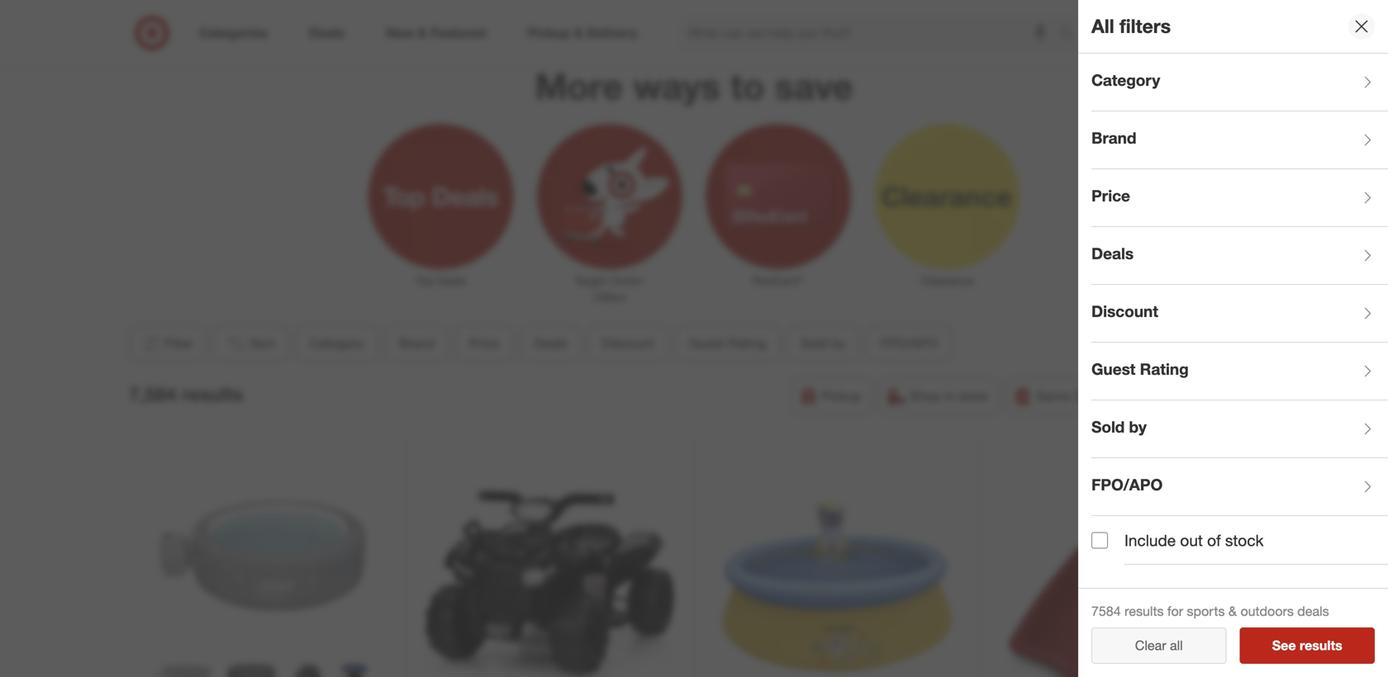 Task type: vqa. For each thing, say whether or not it's contained in the screenshot.
Deals
yes



Task type: describe. For each thing, give the bounding box(es) containing it.
ways
[[633, 64, 720, 108]]

2 add to cart button from the left
[[879, 0, 1012, 21]]

What can we help you find? suggestions appear below search field
[[678, 15, 1063, 51]]

0 horizontal spatial guest
[[689, 335, 724, 351]]

category inside all filters dialog
[[1091, 71, 1160, 90]]

0 vertical spatial category button
[[1091, 54, 1388, 112]]

price inside all filters dialog
[[1091, 186, 1130, 205]]

0 vertical spatial sold
[[801, 335, 828, 351]]

target
[[574, 273, 606, 288]]

0 vertical spatial brand button
[[1091, 112, 1388, 169]]

shipping button
[[1165, 378, 1259, 415]]

0 horizontal spatial category
[[310, 335, 364, 351]]

Include out of stock checkbox
[[1091, 533, 1108, 549]]

top deals link
[[356, 121, 525, 289]]

shop in store
[[909, 388, 988, 404]]

include out of stock
[[1124, 531, 1264, 550]]

1 cart from the left
[[790, 1, 809, 14]]

pickup
[[822, 388, 862, 404]]

redcard™ link
[[694, 121, 863, 289]]

top
[[415, 273, 434, 288]]

clear all button
[[1091, 628, 1227, 664]]

save
[[775, 64, 853, 108]]

1 vertical spatial brand button
[[385, 325, 449, 362]]

deals inside top deals link
[[437, 273, 466, 288]]

guest rating inside all filters dialog
[[1091, 360, 1189, 379]]

all
[[1170, 638, 1183, 654]]

see
[[1272, 638, 1296, 654]]

0 horizontal spatial sold by button
[[787, 325, 860, 362]]

deals inside all filters dialog
[[1091, 244, 1134, 263]]

for
[[1167, 604, 1183, 620]]

7584 results for sports & outdoors deals
[[1091, 604, 1329, 620]]

all filters
[[1091, 15, 1171, 38]]

shipping
[[1196, 388, 1248, 404]]

all filters dialog
[[1078, 0, 1388, 677]]

to for 1st add to cart 'button'
[[778, 1, 787, 14]]

0 horizontal spatial discount
[[602, 335, 654, 351]]

1 vertical spatial price
[[469, 335, 499, 351]]

add to cart for 1st add to cart 'button'
[[756, 1, 809, 14]]

redcard™
[[752, 273, 805, 288]]

filter
[[164, 335, 193, 351]]

price button inside all filters dialog
[[1091, 169, 1388, 227]]

filters
[[1120, 15, 1171, 38]]

same day delivery
[[1036, 388, 1148, 404]]

0 vertical spatial by
[[832, 335, 846, 351]]

shop in store button
[[879, 378, 999, 415]]

by inside all filters dialog
[[1129, 418, 1147, 437]]

circle™
[[609, 273, 645, 288]]

1 vertical spatial deals button
[[520, 325, 581, 362]]

brand inside all filters dialog
[[1091, 129, 1136, 148]]

clearance link
[[863, 121, 1032, 289]]

clearance
[[921, 273, 973, 288]]

&
[[1228, 604, 1237, 620]]



Task type: locate. For each thing, give the bounding box(es) containing it.
in
[[944, 388, 955, 404]]

clear all
[[1135, 638, 1183, 654]]

1 vertical spatial category
[[310, 335, 364, 351]]

fpo/apo button
[[866, 325, 952, 362], [1091, 459, 1388, 516]]

1 add to cart from the left
[[756, 1, 809, 14]]

add to cart
[[756, 1, 809, 14], [919, 1, 972, 14]]

rating down redcard™
[[728, 335, 766, 351]]

1 vertical spatial guest
[[1091, 360, 1136, 379]]

discount
[[1091, 302, 1158, 321], [602, 335, 654, 351]]

0 horizontal spatial guest rating button
[[675, 325, 780, 362]]

fpo/apo up shop
[[881, 335, 938, 351]]

rating inside all filters dialog
[[1140, 360, 1189, 379]]

1 horizontal spatial guest rating button
[[1091, 343, 1388, 401]]

search
[[1052, 26, 1091, 43]]

results for see
[[1300, 638, 1342, 654]]

pickup button
[[791, 378, 872, 415]]

flexible flyer sled 48" image
[[998, 451, 1253, 677], [998, 451, 1253, 677]]

deals button inside all filters dialog
[[1091, 227, 1388, 285]]

results for 7,584
[[182, 383, 243, 406]]

category
[[1091, 71, 1160, 90], [310, 335, 364, 351]]

sold down same day delivery
[[1091, 418, 1125, 437]]

search button
[[1052, 15, 1091, 55]]

by down delivery
[[1129, 418, 1147, 437]]

price button
[[1091, 169, 1388, 227], [455, 325, 513, 362]]

0 horizontal spatial sold by
[[801, 335, 846, 351]]

carousel region
[[198, 0, 1190, 51]]

1 horizontal spatial discount
[[1091, 302, 1158, 321]]

0 horizontal spatial fpo/apo button
[[866, 325, 952, 362]]

shop
[[909, 388, 941, 404]]

delivery
[[1100, 388, 1148, 404]]

discount button
[[1091, 285, 1388, 343], [588, 325, 668, 362]]

1 horizontal spatial guest
[[1091, 360, 1136, 379]]

1 horizontal spatial category
[[1091, 71, 1160, 90]]

results left for
[[1124, 604, 1164, 620]]

0 vertical spatial sold by button
[[787, 325, 860, 362]]

0 horizontal spatial to
[[730, 64, 765, 108]]

0 vertical spatial discount
[[1091, 302, 1158, 321]]

0 horizontal spatial deals
[[437, 273, 466, 288]]

guest inside all filters dialog
[[1091, 360, 1136, 379]]

1 horizontal spatial brand button
[[1091, 112, 1388, 169]]

sold by down delivery
[[1091, 418, 1147, 437]]

1 horizontal spatial results
[[1124, 604, 1164, 620]]

rating up delivery
[[1140, 360, 1189, 379]]

add to cart button
[[716, 0, 849, 21], [879, 0, 1012, 21]]

sort button
[[212, 325, 289, 362]]

0 vertical spatial deals
[[1091, 244, 1134, 263]]

filter button
[[129, 325, 206, 362]]

2 horizontal spatial results
[[1300, 638, 1342, 654]]

stock
[[1225, 531, 1264, 550]]

0 vertical spatial results
[[182, 383, 243, 406]]

category button
[[1091, 54, 1388, 112], [296, 325, 378, 362]]

1 vertical spatial fpo/apo
[[1091, 476, 1163, 495]]

1 horizontal spatial rating
[[1140, 360, 1189, 379]]

1 vertical spatial sold
[[1091, 418, 1125, 437]]

0 horizontal spatial discount button
[[588, 325, 668, 362]]

1 horizontal spatial sold by
[[1091, 418, 1147, 437]]

0 vertical spatial brand
[[1091, 129, 1136, 148]]

deals button
[[1091, 227, 1388, 285], [520, 325, 581, 362]]

coleman sicily saluspa inflatable round outdoor hot tub spa with 180 soothing airjets, filter cartridge, and insulated cover image
[[135, 451, 390, 677], [135, 451, 390, 677]]

1 vertical spatial deals
[[437, 273, 466, 288]]

all
[[1091, 15, 1114, 38]]

1 horizontal spatial to
[[778, 1, 787, 14]]

guest rating button
[[675, 325, 780, 362], [1091, 343, 1388, 401]]

1 vertical spatial guest rating
[[1091, 360, 1189, 379]]

results inside button
[[1300, 638, 1342, 654]]

results right 7,584
[[182, 383, 243, 406]]

1 horizontal spatial add
[[919, 1, 938, 14]]

rating
[[728, 335, 766, 351], [1140, 360, 1189, 379]]

more ways to save
[[535, 64, 853, 108]]

0 horizontal spatial add to cart
[[756, 1, 809, 14]]

category down all filters
[[1091, 71, 1160, 90]]

by up pickup
[[832, 335, 846, 351]]

0 vertical spatial guest rating
[[689, 335, 766, 351]]

1 vertical spatial sold by
[[1091, 418, 1147, 437]]

1 vertical spatial price button
[[455, 325, 513, 362]]

1 vertical spatial discount
[[602, 335, 654, 351]]

of
[[1207, 531, 1221, 550]]

7584
[[1091, 604, 1121, 620]]

fpo/apo button up shop
[[866, 325, 952, 362]]

guest rating
[[689, 335, 766, 351], [1091, 360, 1189, 379]]

2 add from the left
[[919, 1, 938, 14]]

0 horizontal spatial rating
[[728, 335, 766, 351]]

1 horizontal spatial sold
[[1091, 418, 1125, 437]]

1 horizontal spatial fpo/apo button
[[1091, 459, 1388, 516]]

see results
[[1272, 638, 1342, 654]]

sold up pickup button
[[801, 335, 828, 351]]

1 vertical spatial category button
[[296, 325, 378, 362]]

1 add from the left
[[756, 1, 775, 14]]

2 horizontal spatial to
[[941, 1, 950, 14]]

0 horizontal spatial results
[[182, 383, 243, 406]]

brand button
[[1091, 112, 1388, 169], [385, 325, 449, 362]]

0 horizontal spatial price
[[469, 335, 499, 351]]

0 horizontal spatial fpo/apo
[[881, 335, 938, 351]]

2 vertical spatial deals
[[534, 335, 567, 351]]

same
[[1036, 388, 1070, 404]]

1 vertical spatial sold by button
[[1091, 401, 1388, 459]]

results
[[182, 383, 243, 406], [1124, 604, 1164, 620], [1300, 638, 1342, 654]]

0 vertical spatial guest
[[689, 335, 724, 351]]

7,584 results
[[129, 383, 243, 406]]

0 horizontal spatial add
[[756, 1, 775, 14]]

to for first add to cart 'button' from right
[[941, 1, 950, 14]]

sold inside all filters dialog
[[1091, 418, 1125, 437]]

1 horizontal spatial category button
[[1091, 54, 1388, 112]]

clear
[[1135, 638, 1166, 654]]

deals
[[1297, 604, 1329, 620]]

0 vertical spatial price button
[[1091, 169, 1388, 227]]

cart
[[790, 1, 809, 14], [953, 1, 972, 14]]

1 horizontal spatial price button
[[1091, 169, 1388, 227]]

category right the sort
[[310, 335, 364, 351]]

7,584
[[129, 383, 176, 406]]

sports
[[1187, 604, 1225, 620]]

same day delivery button
[[1006, 378, 1159, 415]]

to
[[778, 1, 787, 14], [941, 1, 950, 14], [730, 64, 765, 108]]

fpo/apo up include
[[1091, 476, 1163, 495]]

out
[[1180, 531, 1203, 550]]

discount inside all filters dialog
[[1091, 302, 1158, 321]]

sold by inside all filters dialog
[[1091, 418, 1147, 437]]

1 horizontal spatial deals
[[534, 335, 567, 351]]

0 horizontal spatial brand
[[399, 335, 435, 351]]

1 horizontal spatial fpo/apo
[[1091, 476, 1163, 495]]

costway 6v kids atv quad electric ride on car toy toddler with led light mp3 image
[[423, 451, 677, 677], [423, 451, 677, 677]]

1 vertical spatial by
[[1129, 418, 1147, 437]]

2 add to cart from the left
[[919, 1, 972, 14]]

target circle™ offers
[[574, 273, 645, 304]]

0 horizontal spatial guest rating
[[689, 335, 766, 351]]

1 horizontal spatial sold by button
[[1091, 401, 1388, 459]]

fpo/apo
[[881, 335, 938, 351], [1091, 476, 1163, 495]]

day
[[1074, 388, 1097, 404]]

1 horizontal spatial deals button
[[1091, 227, 1388, 285]]

brand
[[1091, 129, 1136, 148], [399, 335, 435, 351]]

0 vertical spatial sold by
[[801, 335, 846, 351]]

deals
[[1091, 244, 1134, 263], [437, 273, 466, 288], [534, 335, 567, 351]]

sort
[[250, 335, 275, 351]]

sold by button
[[787, 325, 860, 362], [1091, 401, 1388, 459]]

guest rating button inside all filters dialog
[[1091, 343, 1388, 401]]

1 add to cart button from the left
[[716, 0, 849, 21]]

see results button
[[1240, 628, 1375, 664]]

0 vertical spatial rating
[[728, 335, 766, 351]]

1 horizontal spatial discount button
[[1091, 285, 1388, 343]]

0 horizontal spatial category button
[[296, 325, 378, 362]]

1 vertical spatial rating
[[1140, 360, 1189, 379]]

add to cart for first add to cart 'button' from right
[[919, 1, 972, 14]]

0 horizontal spatial cart
[[790, 1, 809, 14]]

guest rating up delivery
[[1091, 360, 1189, 379]]

2 cart from the left
[[953, 1, 972, 14]]

by
[[832, 335, 846, 351], [1129, 418, 1147, 437]]

1 horizontal spatial guest rating
[[1091, 360, 1189, 379]]

1 horizontal spatial add to cart
[[919, 1, 972, 14]]

sold by up pickup button
[[801, 335, 846, 351]]

0 vertical spatial fpo/apo button
[[866, 325, 952, 362]]

add
[[756, 1, 775, 14], [919, 1, 938, 14]]

0 vertical spatial price
[[1091, 186, 1130, 205]]

sold by
[[801, 335, 846, 351], [1091, 418, 1147, 437]]

offers
[[594, 290, 625, 304]]

2 vertical spatial results
[[1300, 638, 1342, 654]]

0 vertical spatial fpo/apo
[[881, 335, 938, 351]]

0 horizontal spatial sold
[[801, 335, 828, 351]]

1 vertical spatial brand
[[399, 335, 435, 351]]

0 horizontal spatial by
[[832, 335, 846, 351]]

top deals
[[415, 273, 466, 288]]

more
[[535, 64, 623, 108]]

fpo/apo inside all filters dialog
[[1091, 476, 1163, 495]]

guest rating down redcard™
[[689, 335, 766, 351]]

1 horizontal spatial add to cart button
[[879, 0, 1012, 21]]

1 vertical spatial results
[[1124, 604, 1164, 620]]

sold
[[801, 335, 828, 351], [1091, 418, 1125, 437]]

fpo/apo button up stock
[[1091, 459, 1388, 516]]

outdoors
[[1241, 604, 1294, 620]]

results for 7584
[[1124, 604, 1164, 620]]

0 horizontal spatial add to cart button
[[716, 0, 849, 21]]

guest
[[689, 335, 724, 351], [1091, 360, 1136, 379]]

2 horizontal spatial deals
[[1091, 244, 1134, 263]]

store
[[958, 388, 988, 404]]

0 horizontal spatial deals button
[[520, 325, 581, 362]]

1 horizontal spatial by
[[1129, 418, 1147, 437]]

1 horizontal spatial price
[[1091, 186, 1130, 205]]

0 horizontal spatial price button
[[455, 325, 513, 362]]

jleisure sun club 12010 5 foot x 16.5 inch 1 to 2 person capacity 3d kids outdoor above ground inflatable kiddie swimming pool, blue image
[[710, 451, 965, 677], [710, 451, 965, 677]]

1 horizontal spatial cart
[[953, 1, 972, 14]]

price
[[1091, 186, 1130, 205], [469, 335, 499, 351]]

0 horizontal spatial brand button
[[385, 325, 449, 362]]

include
[[1124, 531, 1176, 550]]

1 horizontal spatial brand
[[1091, 129, 1136, 148]]

results down "deals"
[[1300, 638, 1342, 654]]

0 vertical spatial deals button
[[1091, 227, 1388, 285]]

1 vertical spatial fpo/apo button
[[1091, 459, 1388, 516]]

0 vertical spatial category
[[1091, 71, 1160, 90]]



